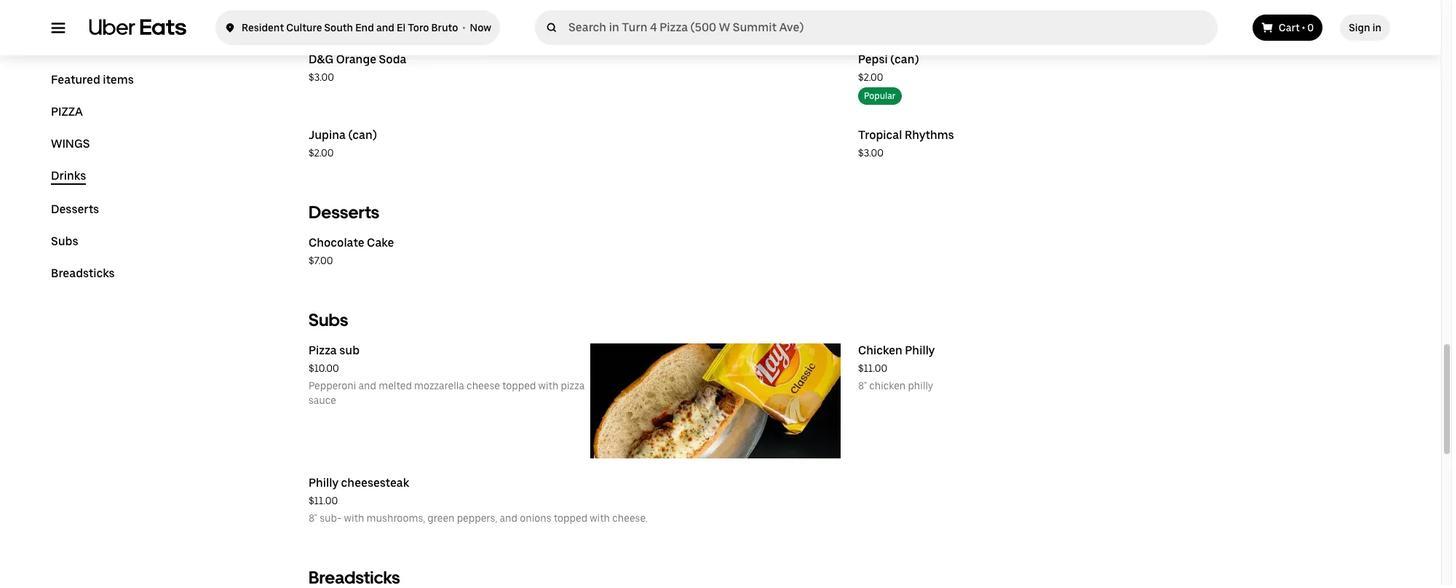 Task type: vqa. For each thing, say whether or not it's contained in the screenshot.
$1.25 within the Add Bacon + $1.25
no



Task type: describe. For each thing, give the bounding box(es) containing it.
bruto
[[431, 22, 458, 34]]

sign in link
[[1341, 15, 1391, 41]]

rhythms
[[905, 128, 955, 142]]

deliver to image
[[224, 19, 236, 36]]

navigation containing featured items
[[51, 73, 274, 299]]

8" for chicken philly
[[859, 380, 867, 392]]

topped inside philly cheesesteak $11.00 8" sub- with mushrooms, green peppers, and onions topped with cheese.
[[554, 513, 588, 524]]

Search in Turn 4 Pizza (500 W Summit Ave) text field
[[569, 20, 1212, 35]]

chicken
[[870, 380, 906, 392]]

end
[[356, 22, 374, 34]]

0 horizontal spatial desserts
[[51, 202, 99, 216]]

cart
[[1279, 22, 1300, 34]]

toro
[[408, 22, 429, 34]]

1 horizontal spatial desserts
[[309, 202, 380, 223]]

culture
[[286, 22, 322, 34]]

sub
[[340, 344, 360, 358]]

8" for philly cheesesteak
[[309, 513, 318, 524]]

2 horizontal spatial with
[[590, 513, 610, 524]]

featured items
[[51, 73, 134, 87]]

sub-
[[320, 513, 342, 524]]

$3.00 inside tropical rhythms $3.00
[[859, 147, 884, 159]]

uber eats home image
[[89, 19, 186, 36]]

philly inside philly cheesesteak $11.00 8" sub- with mushrooms, green peppers, and onions topped with cheese.
[[309, 476, 339, 490]]

(can) for jupina
[[348, 128, 377, 142]]

sauce
[[309, 395, 336, 406]]

el
[[397, 22, 406, 34]]

resident
[[242, 22, 284, 34]]

pepsi (can) $2.00
[[859, 52, 920, 83]]

south
[[324, 22, 353, 34]]

topped inside pizza sub $10.00 pepperoni and melted mozzarella cheese topped with pizza sauce
[[503, 380, 536, 392]]

and inside philly cheesesteak $11.00 8" sub- with mushrooms, green peppers, and onions topped with cheese.
[[500, 513, 518, 524]]

2 • from the left
[[1303, 22, 1306, 34]]

orange
[[336, 52, 377, 66]]

philly inside chicken philly $11.00 8" chicken philly
[[905, 344, 935, 358]]

0 vertical spatial drinks
[[309, 18, 358, 39]]

pepsi
[[859, 52, 888, 66]]

main navigation menu image
[[51, 20, 66, 35]]

cheesesteak
[[341, 476, 409, 490]]

subs button
[[51, 235, 78, 249]]

1 horizontal spatial subs
[[309, 310, 348, 331]]

resident culture south end and el toro bruto • now
[[242, 22, 492, 34]]

cake
[[367, 236, 394, 250]]

pizza sub $10.00 pepperoni and melted mozzarella cheese topped with pizza sauce
[[309, 344, 585, 406]]

tropical
[[859, 128, 903, 142]]

desserts button
[[51, 202, 99, 217]]

wings button
[[51, 137, 90, 151]]



Task type: locate. For each thing, give the bounding box(es) containing it.
pepperoni
[[309, 380, 356, 392]]

1 horizontal spatial •
[[1303, 22, 1306, 34]]

wings
[[51, 137, 90, 151]]

cart • 0
[[1279, 22, 1315, 34]]

0 horizontal spatial 8"
[[309, 513, 318, 524]]

subs
[[51, 235, 78, 248], [309, 310, 348, 331]]

(can) for pepsi
[[891, 52, 920, 66]]

1 vertical spatial 8"
[[309, 513, 318, 524]]

philly
[[908, 380, 934, 392]]

breadsticks button
[[51, 267, 115, 281]]

peppers,
[[457, 513, 498, 524]]

0 horizontal spatial subs
[[51, 235, 78, 248]]

1 vertical spatial $3.00
[[859, 147, 884, 159]]

jupina
[[309, 128, 346, 142]]

0 horizontal spatial philly
[[309, 476, 339, 490]]

soda
[[379, 52, 407, 66]]

pizza
[[561, 380, 585, 392]]

$3.00 inside the d&g orange soda $3.00
[[309, 71, 334, 83]]

$3.00
[[309, 71, 334, 83], [859, 147, 884, 159]]

sign in
[[1350, 22, 1382, 34]]

0 vertical spatial $3.00
[[309, 71, 334, 83]]

with left "pizza" at the left bottom
[[539, 380, 559, 392]]

chocolate cake $7.00
[[309, 236, 394, 267]]

tropical rhythms $3.00
[[859, 128, 955, 159]]

$11.00 for philly
[[309, 495, 338, 507]]

jupina (can) $2.00
[[309, 128, 377, 159]]

1 horizontal spatial $3.00
[[859, 147, 884, 159]]

chocolate
[[309, 236, 365, 250]]

0 horizontal spatial (can)
[[348, 128, 377, 142]]

$2.00 inside pepsi (can) $2.00
[[859, 71, 884, 83]]

$11.00 down "chicken"
[[859, 363, 888, 374]]

popular
[[864, 91, 896, 101]]

1 horizontal spatial $11.00
[[859, 363, 888, 374]]

philly up the philly
[[905, 344, 935, 358]]

with left cheese.
[[590, 513, 610, 524]]

0 vertical spatial $2.00
[[859, 71, 884, 83]]

navigation
[[51, 73, 274, 299]]

8" left chicken
[[859, 380, 867, 392]]

0 vertical spatial subs
[[51, 235, 78, 248]]

0 vertical spatial $11.00
[[859, 363, 888, 374]]

and inside pizza sub $10.00 pepperoni and melted mozzarella cheese topped with pizza sauce
[[359, 380, 377, 392]]

1 horizontal spatial philly
[[905, 344, 935, 358]]

1 horizontal spatial 8"
[[859, 380, 867, 392]]

1 horizontal spatial (can)
[[891, 52, 920, 66]]

drinks down wings 'button' at the top left of the page
[[51, 169, 86, 183]]

cheese
[[467, 380, 500, 392]]

1 vertical spatial philly
[[309, 476, 339, 490]]

onions
[[520, 513, 552, 524]]

chicken philly $11.00 8" chicken philly
[[859, 344, 935, 392]]

featured items button
[[51, 73, 134, 87]]

pizza
[[51, 105, 83, 119]]

topped right the cheese
[[503, 380, 536, 392]]

0 vertical spatial (can)
[[891, 52, 920, 66]]

$3.00 down d&g at the left top of page
[[309, 71, 334, 83]]

8"
[[859, 380, 867, 392], [309, 513, 318, 524]]

1 • from the left
[[463, 22, 466, 34]]

(can) right jupina
[[348, 128, 377, 142]]

$2.00 down pepsi
[[859, 71, 884, 83]]

drinks
[[309, 18, 358, 39], [51, 169, 86, 183]]

subs up pizza
[[309, 310, 348, 331]]

1 vertical spatial and
[[359, 380, 377, 392]]

0 horizontal spatial with
[[344, 513, 364, 524]]

and left onions
[[500, 513, 518, 524]]

featured
[[51, 73, 100, 87]]

sign
[[1350, 22, 1371, 34]]

8" left sub-
[[309, 513, 318, 524]]

breadsticks
[[51, 267, 115, 280]]

and
[[376, 22, 395, 34], [359, 380, 377, 392], [500, 513, 518, 524]]

green
[[428, 513, 455, 524]]

0 vertical spatial and
[[376, 22, 395, 34]]

• left 0 at the top of the page
[[1303, 22, 1306, 34]]

mozzarella
[[414, 380, 465, 392]]

$11.00 for chicken
[[859, 363, 888, 374]]

$2.00 down jupina
[[309, 147, 334, 159]]

and for culture
[[376, 22, 395, 34]]

1 vertical spatial (can)
[[348, 128, 377, 142]]

•
[[463, 22, 466, 34], [1303, 22, 1306, 34]]

0 vertical spatial 8"
[[859, 380, 867, 392]]

melted
[[379, 380, 412, 392]]

(can) inside jupina (can) $2.00
[[348, 128, 377, 142]]

drinks up d&g at the left top of page
[[309, 18, 358, 39]]

0 horizontal spatial $2.00
[[309, 147, 334, 159]]

$10.00
[[309, 363, 339, 374]]

in
[[1373, 22, 1382, 34]]

and left "melted"
[[359, 380, 377, 392]]

with
[[539, 380, 559, 392], [344, 513, 364, 524], [590, 513, 610, 524]]

$11.00 up sub-
[[309, 495, 338, 507]]

$11.00
[[859, 363, 888, 374], [309, 495, 338, 507]]

1 horizontal spatial topped
[[554, 513, 588, 524]]

pizza button
[[51, 105, 83, 119]]

$2.00 inside jupina (can) $2.00
[[309, 147, 334, 159]]

chicken
[[859, 344, 903, 358]]

desserts
[[309, 202, 380, 223], [51, 202, 99, 216]]

(can)
[[891, 52, 920, 66], [348, 128, 377, 142]]

0 horizontal spatial •
[[463, 22, 466, 34]]

$11.00 inside philly cheesesteak $11.00 8" sub- with mushrooms, green peppers, and onions topped with cheese.
[[309, 495, 338, 507]]

1 horizontal spatial with
[[539, 380, 559, 392]]

pizza
[[309, 344, 337, 358]]

1 vertical spatial $11.00
[[309, 495, 338, 507]]

desserts up chocolate
[[309, 202, 380, 223]]

1 vertical spatial $2.00
[[309, 147, 334, 159]]

(can) right pepsi
[[891, 52, 920, 66]]

1 vertical spatial drinks
[[51, 169, 86, 183]]

topped
[[503, 380, 536, 392], [554, 513, 588, 524]]

with right sub-
[[344, 513, 364, 524]]

$11.00 inside chicken philly $11.00 8" chicken philly
[[859, 363, 888, 374]]

mushrooms,
[[367, 513, 425, 524]]

and left el
[[376, 22, 395, 34]]

cheese.
[[613, 513, 648, 524]]

philly
[[905, 344, 935, 358], [309, 476, 339, 490]]

0 vertical spatial philly
[[905, 344, 935, 358]]

d&g orange soda $3.00
[[309, 52, 407, 83]]

0 horizontal spatial $11.00
[[309, 495, 338, 507]]

d&g
[[309, 52, 334, 66]]

0 horizontal spatial drinks
[[51, 169, 86, 183]]

now
[[470, 22, 492, 34]]

$2.00 for pepsi
[[859, 71, 884, 83]]

8" inside philly cheesesteak $11.00 8" sub- with mushrooms, green peppers, and onions topped with cheese.
[[309, 513, 318, 524]]

2 vertical spatial and
[[500, 513, 518, 524]]

philly up sub-
[[309, 476, 339, 490]]

$2.00
[[859, 71, 884, 83], [309, 147, 334, 159]]

and for sub
[[359, 380, 377, 392]]

drinks button
[[51, 169, 86, 185]]

items
[[103, 73, 134, 87]]

desserts down drinks button
[[51, 202, 99, 216]]

1 vertical spatial topped
[[554, 513, 588, 524]]

0
[[1308, 22, 1315, 34]]

1 vertical spatial subs
[[309, 310, 348, 331]]

• left the now
[[463, 22, 466, 34]]

1 horizontal spatial $2.00
[[859, 71, 884, 83]]

with inside pizza sub $10.00 pepperoni and melted mozzarella cheese topped with pizza sauce
[[539, 380, 559, 392]]

0 horizontal spatial topped
[[503, 380, 536, 392]]

subs down desserts button
[[51, 235, 78, 248]]

1 horizontal spatial drinks
[[309, 18, 358, 39]]

8" inside chicken philly $11.00 8" chicken philly
[[859, 380, 867, 392]]

topped right onions
[[554, 513, 588, 524]]

0 horizontal spatial $3.00
[[309, 71, 334, 83]]

$7.00
[[309, 255, 333, 267]]

$2.00 for jupina
[[309, 147, 334, 159]]

(can) inside pepsi (can) $2.00
[[891, 52, 920, 66]]

0 vertical spatial topped
[[503, 380, 536, 392]]

philly cheesesteak $11.00 8" sub- with mushrooms, green peppers, and onions topped with cheese.
[[309, 476, 648, 524]]

$3.00 down tropical
[[859, 147, 884, 159]]



